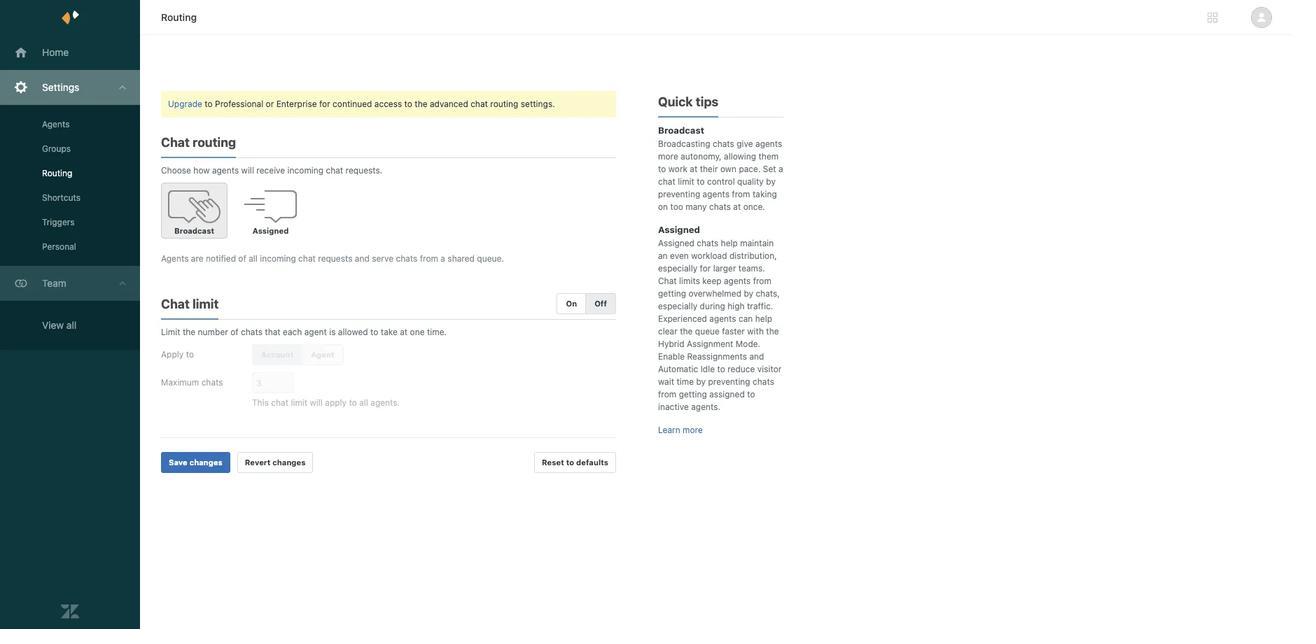 Task type: describe. For each thing, give the bounding box(es) containing it.
agents down larger
[[724, 276, 751, 286]]

requests.
[[346, 165, 383, 176]]

are
[[191, 254, 204, 264]]

learn more
[[658, 425, 703, 436]]

assigned for assigned
[[253, 226, 289, 235]]

agents down control
[[703, 189, 730, 200]]

agents are notified of all incoming chat requests and serve chats from a shared queue.
[[161, 254, 504, 264]]

time.
[[427, 327, 447, 338]]

is
[[329, 327, 336, 338]]

account button
[[252, 345, 303, 366]]

preventing inside broadcast broadcasting chats give agents more autonomy, allowing them to work at their own pace. set a chat limit to control quality by preventing agents from taking on too many chats at once.
[[658, 189, 701, 200]]

more inside broadcast broadcasting chats give agents more autonomy, allowing them to work at their own pace. set a chat limit to control quality by preventing agents from taking on too many chats at once.
[[658, 151, 679, 162]]

the right with
[[766, 326, 779, 337]]

changes for revert changes
[[273, 458, 306, 467]]

overwhelmed
[[689, 289, 742, 299]]

quality
[[738, 176, 764, 187]]

hybrid
[[658, 339, 685, 349]]

own
[[721, 164, 737, 174]]

reset
[[542, 458, 564, 467]]

1 vertical spatial limit
[[193, 297, 219, 312]]

learn more link
[[658, 425, 703, 436]]

queue.
[[477, 254, 504, 264]]

0 horizontal spatial by
[[696, 377, 706, 387]]

0 vertical spatial help
[[721, 238, 738, 249]]

settings
[[42, 81, 79, 93]]

chats,
[[756, 289, 780, 299]]

revert
[[245, 458, 271, 467]]

view all
[[42, 319, 77, 331]]

faster
[[722, 326, 745, 337]]

chat right this at the left bottom of the page
[[271, 398, 289, 408]]

limit
[[161, 327, 180, 338]]

on
[[566, 299, 577, 308]]

1 horizontal spatial limit
[[291, 398, 308, 408]]

agent
[[311, 350, 334, 359]]

upgrade link
[[168, 99, 202, 109]]

the right limit
[[183, 327, 196, 338]]

an
[[658, 251, 668, 261]]

access
[[375, 99, 402, 109]]

or
[[266, 99, 274, 109]]

save changes button
[[161, 452, 230, 473]]

agents down the during
[[710, 314, 737, 324]]

chats right many
[[709, 202, 731, 212]]

chat for chat routing
[[161, 135, 190, 150]]

1 especially from the top
[[658, 263, 698, 274]]

set
[[763, 164, 777, 174]]

broadcast for broadcast broadcasting chats give agents more autonomy, allowing them to work at their own pace. set a chat limit to control quality by preventing agents from taking on too many chats at once.
[[658, 125, 705, 136]]

chat right "advanced"
[[471, 99, 488, 109]]

pace.
[[739, 164, 761, 174]]

0 horizontal spatial at
[[400, 327, 408, 338]]

account
[[261, 350, 294, 359]]

defaults
[[576, 458, 609, 467]]

once.
[[744, 202, 765, 212]]

work
[[669, 164, 688, 174]]

0 horizontal spatial agents.
[[371, 398, 400, 408]]

maximum chats
[[161, 378, 223, 388]]

maintain
[[740, 238, 774, 249]]

that
[[265, 327, 281, 338]]

autonomy,
[[681, 151, 722, 162]]

triggers
[[42, 217, 75, 228]]

larger
[[713, 263, 736, 274]]

high
[[728, 301, 745, 312]]

professional
[[215, 99, 263, 109]]

them
[[759, 151, 779, 162]]

limit the number of chats that each agent is allowed to take at one time.
[[161, 327, 447, 338]]

enable
[[658, 352, 685, 362]]

reset to defaults button
[[534, 452, 616, 473]]

chats left that
[[241, 327, 263, 338]]

chat limit
[[161, 297, 219, 312]]

assigned
[[710, 389, 745, 400]]

1 horizontal spatial all
[[249, 254, 258, 264]]

wait
[[658, 377, 675, 387]]

mode.
[[736, 339, 761, 349]]

0 vertical spatial at
[[690, 164, 698, 174]]

maximum
[[161, 378, 199, 388]]

chat inside broadcast broadcasting chats give agents more autonomy, allowing them to work at their own pace. set a chat limit to control quality by preventing agents from taking on too many chats at once.
[[658, 176, 676, 187]]

agents up "them"
[[756, 139, 783, 149]]

from inside broadcast broadcasting chats give agents more autonomy, allowing them to work at their own pace. set a chat limit to control quality by preventing agents from taking on too many chats at once.
[[732, 189, 750, 200]]

chats up allowing
[[713, 139, 735, 149]]

requests
[[318, 254, 353, 264]]

0 vertical spatial routing
[[161, 11, 197, 23]]

taking
[[753, 189, 777, 200]]

this
[[252, 398, 269, 408]]

0 horizontal spatial a
[[441, 254, 445, 264]]

apply
[[325, 398, 347, 408]]

reset to defaults
[[542, 458, 609, 467]]

broadcasting
[[658, 139, 711, 149]]

teams.
[[739, 263, 765, 274]]

advanced
[[430, 99, 468, 109]]

during
[[700, 301, 725, 312]]

many
[[686, 202, 707, 212]]

with
[[748, 326, 764, 337]]

visitor
[[758, 364, 782, 375]]

chats down visitor at bottom right
[[753, 377, 775, 387]]

0 vertical spatial getting
[[658, 289, 686, 299]]

automatic
[[658, 364, 698, 375]]

assignment
[[687, 339, 734, 349]]

give
[[737, 139, 753, 149]]

1 horizontal spatial help
[[756, 314, 773, 324]]

1 vertical spatial at
[[734, 202, 741, 212]]

how
[[194, 165, 210, 176]]

home
[[42, 46, 69, 58]]

chat inside assigned assigned chats help maintain an even workload distribution, especially for larger teams. chat limits keep agents from getting overwhelmed by chats, especially during high traffic. experienced agents can help clear the queue faster with the hybrid assignment mode. enable reassignments and automatic idle to reduce visitor wait time by preventing chats from getting assigned to inactive agents.
[[658, 276, 677, 286]]

changes for save changes
[[190, 458, 223, 467]]

number
[[198, 327, 228, 338]]

each
[[283, 327, 302, 338]]

even
[[670, 251, 689, 261]]

allowing
[[724, 151, 757, 162]]

chat routing
[[161, 135, 236, 150]]

save changes
[[169, 458, 223, 467]]

revert changes
[[245, 458, 306, 467]]

can
[[739, 314, 753, 324]]

assigned assigned chats help maintain an even workload distribution, especially for larger teams. chat limits keep agents from getting overwhelmed by chats, especially during high traffic. experienced agents can help clear the queue faster with the hybrid assignment mode. enable reassignments and automatic idle to reduce visitor wait time by preventing chats from getting assigned to inactive agents.
[[658, 224, 782, 413]]

for inside assigned assigned chats help maintain an even workload distribution, especially for larger teams. chat limits keep agents from getting overwhelmed by chats, especially during high traffic. experienced agents can help clear the queue faster with the hybrid assignment mode. enable reassignments and automatic idle to reduce visitor wait time by preventing chats from getting assigned to inactive agents.
[[700, 263, 711, 274]]

distribution,
[[730, 251, 777, 261]]



Task type: vqa. For each thing, say whether or not it's contained in the screenshot.
right by
yes



Task type: locate. For each thing, give the bounding box(es) containing it.
chat
[[161, 135, 190, 150], [658, 276, 677, 286], [161, 297, 190, 312]]

shortcuts
[[42, 193, 81, 203]]

assigned up the even
[[658, 238, 695, 249]]

changes inside button
[[273, 458, 306, 467]]

0 vertical spatial will
[[241, 165, 254, 176]]

view
[[42, 319, 64, 331]]

to
[[205, 99, 213, 109], [404, 99, 412, 109], [658, 164, 666, 174], [697, 176, 705, 187], [371, 327, 378, 338], [186, 349, 194, 360], [718, 364, 725, 375], [747, 389, 755, 400], [349, 398, 357, 408], [566, 458, 574, 467]]

2 changes from the left
[[273, 458, 306, 467]]

1 vertical spatial a
[[441, 254, 445, 264]]

more right learn at right bottom
[[683, 425, 703, 436]]

help up workload
[[721, 238, 738, 249]]

all right notified
[[249, 254, 258, 264]]

chat down work
[[658, 176, 676, 187]]

0 horizontal spatial changes
[[190, 458, 223, 467]]

by down idle
[[696, 377, 706, 387]]

chat up choose
[[161, 135, 190, 150]]

0 horizontal spatial for
[[319, 99, 330, 109]]

routing left settings.
[[490, 99, 519, 109]]

will left receive
[[241, 165, 254, 176]]

1 vertical spatial by
[[744, 289, 754, 299]]

upgrade
[[168, 99, 202, 109]]

chat left requests
[[298, 254, 316, 264]]

1 vertical spatial chat
[[658, 276, 677, 286]]

and
[[355, 254, 370, 264], [750, 352, 764, 362]]

1 vertical spatial routing
[[42, 168, 72, 179]]

revert changes button
[[237, 452, 313, 473]]

1 horizontal spatial a
[[779, 164, 784, 174]]

2 vertical spatial all
[[359, 398, 368, 408]]

2 vertical spatial limit
[[291, 398, 308, 408]]

from down wait
[[658, 389, 677, 400]]

at left one
[[400, 327, 408, 338]]

experienced
[[658, 314, 707, 324]]

preventing up too on the top
[[658, 189, 701, 200]]

off button
[[586, 293, 616, 314]]

by
[[766, 176, 776, 187], [744, 289, 754, 299], [696, 377, 706, 387]]

broadcast up broadcasting
[[658, 125, 705, 136]]

2 especially from the top
[[658, 301, 698, 312]]

quick
[[658, 95, 693, 109]]

2 vertical spatial chat
[[161, 297, 190, 312]]

agents. down assigned
[[691, 402, 721, 413]]

0 vertical spatial of
[[238, 254, 246, 264]]

help down traffic.
[[756, 314, 773, 324]]

0 vertical spatial broadcast
[[658, 125, 705, 136]]

1 vertical spatial routing
[[193, 135, 236, 150]]

this chat limit will apply to all agents.
[[252, 398, 400, 408]]

from down quality
[[732, 189, 750, 200]]

and down mode.
[[750, 352, 764, 362]]

0 vertical spatial all
[[249, 254, 258, 264]]

agents for agents are notified of all incoming chat requests and serve chats from a shared queue.
[[161, 254, 189, 264]]

2 horizontal spatial all
[[359, 398, 368, 408]]

1 horizontal spatial by
[[744, 289, 754, 299]]

zendesk products image
[[1208, 13, 1218, 22]]

for down workload
[[700, 263, 711, 274]]

at down autonomy,
[[690, 164, 698, 174]]

from up chats,
[[753, 276, 772, 286]]

by down set
[[766, 176, 776, 187]]

0 horizontal spatial routing
[[42, 168, 72, 179]]

0 vertical spatial a
[[779, 164, 784, 174]]

1 vertical spatial especially
[[658, 301, 698, 312]]

routing up how
[[193, 135, 236, 150]]

will
[[241, 165, 254, 176], [310, 398, 323, 408]]

0 vertical spatial routing
[[490, 99, 519, 109]]

changes inside button
[[190, 458, 223, 467]]

at left once.
[[734, 202, 741, 212]]

choose how agents will receive incoming chat requests.
[[161, 165, 383, 176]]

0 vertical spatial for
[[319, 99, 330, 109]]

1 horizontal spatial for
[[700, 263, 711, 274]]

chat up limit
[[161, 297, 190, 312]]

Maximum chats number field
[[252, 373, 294, 394]]

incoming right receive
[[288, 165, 324, 176]]

a inside broadcast broadcasting chats give agents more autonomy, allowing them to work at their own pace. set a chat limit to control quality by preventing agents from taking on too many chats at once.
[[779, 164, 784, 174]]

2 horizontal spatial by
[[766, 176, 776, 187]]

a right set
[[779, 164, 784, 174]]

of
[[238, 254, 246, 264], [231, 327, 239, 338]]

getting down the "time"
[[679, 389, 707, 400]]

0 vertical spatial and
[[355, 254, 370, 264]]

chat
[[471, 99, 488, 109], [326, 165, 343, 176], [658, 176, 676, 187], [298, 254, 316, 264], [271, 398, 289, 408]]

assigned down too on the top
[[658, 224, 700, 235]]

the left "advanced"
[[415, 99, 428, 109]]

of right number at left bottom
[[231, 327, 239, 338]]

changes right save
[[190, 458, 223, 467]]

0 horizontal spatial agents
[[42, 119, 70, 130]]

control
[[707, 176, 735, 187]]

agents for agents
[[42, 119, 70, 130]]

agents up groups
[[42, 119, 70, 130]]

1 horizontal spatial broadcast
[[658, 125, 705, 136]]

1 horizontal spatial changes
[[273, 458, 306, 467]]

from left the shared
[[420, 254, 438, 264]]

0 vertical spatial limit
[[678, 176, 695, 187]]

will left apply
[[310, 398, 323, 408]]

agents
[[42, 119, 70, 130], [161, 254, 189, 264]]

0 vertical spatial agents
[[42, 119, 70, 130]]

will for receive
[[241, 165, 254, 176]]

1 vertical spatial will
[[310, 398, 323, 408]]

agents. right apply
[[371, 398, 400, 408]]

a
[[779, 164, 784, 174], [441, 254, 445, 264]]

especially up experienced
[[658, 301, 698, 312]]

limit
[[678, 176, 695, 187], [193, 297, 219, 312], [291, 398, 308, 408]]

1 horizontal spatial routing
[[161, 11, 197, 23]]

0 horizontal spatial will
[[241, 165, 254, 176]]

limit inside broadcast broadcasting chats give agents more autonomy, allowing them to work at their own pace. set a chat limit to control quality by preventing agents from taking on too many chats at once.
[[678, 176, 695, 187]]

idle
[[701, 364, 715, 375]]

0 vertical spatial by
[[766, 176, 776, 187]]

their
[[700, 164, 718, 174]]

agents
[[756, 139, 783, 149], [212, 165, 239, 176], [703, 189, 730, 200], [724, 276, 751, 286], [710, 314, 737, 324]]

apply
[[161, 349, 184, 360]]

0 vertical spatial chat
[[161, 135, 190, 150]]

from
[[732, 189, 750, 200], [420, 254, 438, 264], [753, 276, 772, 286], [658, 389, 677, 400]]

a left the shared
[[441, 254, 445, 264]]

on button
[[557, 293, 586, 314]]

broadcast
[[658, 125, 705, 136], [174, 226, 214, 235]]

the
[[415, 99, 428, 109], [680, 326, 693, 337], [766, 326, 779, 337], [183, 327, 196, 338]]

on
[[658, 202, 668, 212]]

take
[[381, 327, 398, 338]]

preventing up assigned
[[708, 377, 751, 387]]

and inside assigned assigned chats help maintain an even workload distribution, especially for larger teams. chat limits keep agents from getting overwhelmed by chats, especially during high traffic. experienced agents can help clear the queue faster with the hybrid assignment mode. enable reassignments and automatic idle to reduce visitor wait time by preventing chats from getting assigned to inactive agents.
[[750, 352, 764, 362]]

reduce
[[728, 364, 755, 375]]

clear
[[658, 326, 678, 337]]

apply to
[[161, 349, 194, 360]]

broadcast broadcasting chats give agents more autonomy, allowing them to work at their own pace. set a chat limit to control quality by preventing agents from taking on too many chats at once.
[[658, 125, 784, 212]]

assigned
[[658, 224, 700, 235], [253, 226, 289, 235], [658, 238, 695, 249]]

0 vertical spatial preventing
[[658, 189, 701, 200]]

2 horizontal spatial limit
[[678, 176, 695, 187]]

agents left "are"
[[161, 254, 189, 264]]

2 vertical spatial at
[[400, 327, 408, 338]]

by inside broadcast broadcasting chats give agents more autonomy, allowing them to work at their own pace. set a chat limit to control quality by preventing agents from taking on too many chats at once.
[[766, 176, 776, 187]]

1 horizontal spatial preventing
[[708, 377, 751, 387]]

2 horizontal spatial at
[[734, 202, 741, 212]]

broadcast for broadcast
[[174, 226, 214, 235]]

1 vertical spatial help
[[756, 314, 773, 324]]

1 vertical spatial and
[[750, 352, 764, 362]]

to inside button
[[566, 458, 574, 467]]

of for all
[[238, 254, 246, 264]]

0 horizontal spatial preventing
[[658, 189, 701, 200]]

broadcast up "are"
[[174, 226, 214, 235]]

0 horizontal spatial and
[[355, 254, 370, 264]]

incoming
[[288, 165, 324, 176], [260, 254, 296, 264]]

1 vertical spatial agents
[[161, 254, 189, 264]]

1 changes from the left
[[190, 458, 223, 467]]

of right notified
[[238, 254, 246, 264]]

0 horizontal spatial more
[[658, 151, 679, 162]]

settings.
[[521, 99, 555, 109]]

routing
[[161, 11, 197, 23], [42, 168, 72, 179]]

by up traffic.
[[744, 289, 754, 299]]

broadcast inside broadcast broadcasting chats give agents more autonomy, allowing them to work at their own pace. set a chat limit to control quality by preventing agents from taking on too many chats at once.
[[658, 125, 705, 136]]

limit down maximum chats number field
[[291, 398, 308, 408]]

time
[[677, 377, 694, 387]]

preventing
[[658, 189, 701, 200], [708, 377, 751, 387]]

receive
[[257, 165, 285, 176]]

all right "view"
[[66, 319, 77, 331]]

groups
[[42, 144, 71, 154]]

serve
[[372, 254, 394, 264]]

preventing inside assigned assigned chats help maintain an even workload distribution, especially for larger teams. chat limits keep agents from getting overwhelmed by chats, especially during high traffic. experienced agents can help clear the queue faster with the hybrid assignment mode. enable reassignments and automatic idle to reduce visitor wait time by preventing chats from getting assigned to inactive agents.
[[708, 377, 751, 387]]

1 vertical spatial getting
[[679, 389, 707, 400]]

the down experienced
[[680, 326, 693, 337]]

agent button
[[302, 345, 344, 366]]

chat left requests.
[[326, 165, 343, 176]]

and left serve
[[355, 254, 370, 264]]

assigned down receive
[[253, 226, 289, 235]]

chats right maximum on the bottom left
[[201, 378, 223, 388]]

routing
[[490, 99, 519, 109], [193, 135, 236, 150]]

0 horizontal spatial limit
[[193, 297, 219, 312]]

enterprise
[[276, 99, 317, 109]]

limit down work
[[678, 176, 695, 187]]

1 horizontal spatial routing
[[490, 99, 519, 109]]

inactive
[[658, 402, 689, 413]]

allowed
[[338, 327, 368, 338]]

changes right revert
[[273, 458, 306, 467]]

chats up workload
[[697, 238, 719, 249]]

assigned for assigned assigned chats help maintain an even workload distribution, especially for larger teams. chat limits keep agents from getting overwhelmed by chats, especially during high traffic. experienced agents can help clear the queue faster with the hybrid assignment mode. enable reassignments and automatic idle to reduce visitor wait time by preventing chats from getting assigned to inactive agents.
[[658, 224, 700, 235]]

tips
[[696, 95, 719, 109]]

2 vertical spatial by
[[696, 377, 706, 387]]

1 vertical spatial all
[[66, 319, 77, 331]]

personal
[[42, 242, 76, 252]]

chats right serve
[[396, 254, 418, 264]]

agents.
[[371, 398, 400, 408], [691, 402, 721, 413]]

queue
[[695, 326, 720, 337]]

agent
[[304, 327, 327, 338]]

shared
[[448, 254, 475, 264]]

incoming for all
[[260, 254, 296, 264]]

one
[[410, 327, 425, 338]]

1 vertical spatial more
[[683, 425, 703, 436]]

chat left limits
[[658, 276, 677, 286]]

0 vertical spatial incoming
[[288, 165, 324, 176]]

0 vertical spatial more
[[658, 151, 679, 162]]

incoming for receive
[[288, 165, 324, 176]]

0 horizontal spatial help
[[721, 238, 738, 249]]

1 horizontal spatial and
[[750, 352, 764, 362]]

upgrade to professional or enterprise for continued access to the advanced chat routing settings.
[[168, 99, 555, 109]]

more up work
[[658, 151, 679, 162]]

1 vertical spatial for
[[700, 263, 711, 274]]

limit up number at left bottom
[[193, 297, 219, 312]]

chat for chat limit
[[161, 297, 190, 312]]

changes
[[190, 458, 223, 467], [273, 458, 306, 467]]

0 horizontal spatial broadcast
[[174, 226, 214, 235]]

1 horizontal spatial agents.
[[691, 402, 721, 413]]

1 vertical spatial incoming
[[260, 254, 296, 264]]

1 vertical spatial of
[[231, 327, 239, 338]]

traffic.
[[747, 301, 774, 312]]

0 horizontal spatial routing
[[193, 135, 236, 150]]

1 horizontal spatial agents
[[161, 254, 189, 264]]

1 vertical spatial preventing
[[708, 377, 751, 387]]

team
[[42, 277, 66, 289]]

1 horizontal spatial more
[[683, 425, 703, 436]]

0 vertical spatial especially
[[658, 263, 698, 274]]

keep
[[703, 276, 722, 286]]

getting down limits
[[658, 289, 686, 299]]

all right apply
[[359, 398, 368, 408]]

1 vertical spatial broadcast
[[174, 226, 214, 235]]

agents. inside assigned assigned chats help maintain an even workload distribution, especially for larger teams. chat limits keep agents from getting overwhelmed by chats, especially during high traffic. experienced agents can help clear the queue faster with the hybrid assignment mode. enable reassignments and automatic idle to reduce visitor wait time by preventing chats from getting assigned to inactive agents.
[[691, 402, 721, 413]]

incoming right notified
[[260, 254, 296, 264]]

notified
[[206, 254, 236, 264]]

1 horizontal spatial at
[[690, 164, 698, 174]]

agents right how
[[212, 165, 239, 176]]

all
[[249, 254, 258, 264], [66, 319, 77, 331], [359, 398, 368, 408]]

of for chats
[[231, 327, 239, 338]]

will for apply
[[310, 398, 323, 408]]

more
[[658, 151, 679, 162], [683, 425, 703, 436]]

0 horizontal spatial all
[[66, 319, 77, 331]]

1 horizontal spatial will
[[310, 398, 323, 408]]

reassignments
[[687, 352, 747, 362]]

for
[[319, 99, 330, 109], [700, 263, 711, 274]]

especially down the even
[[658, 263, 698, 274]]

for left continued
[[319, 99, 330, 109]]



